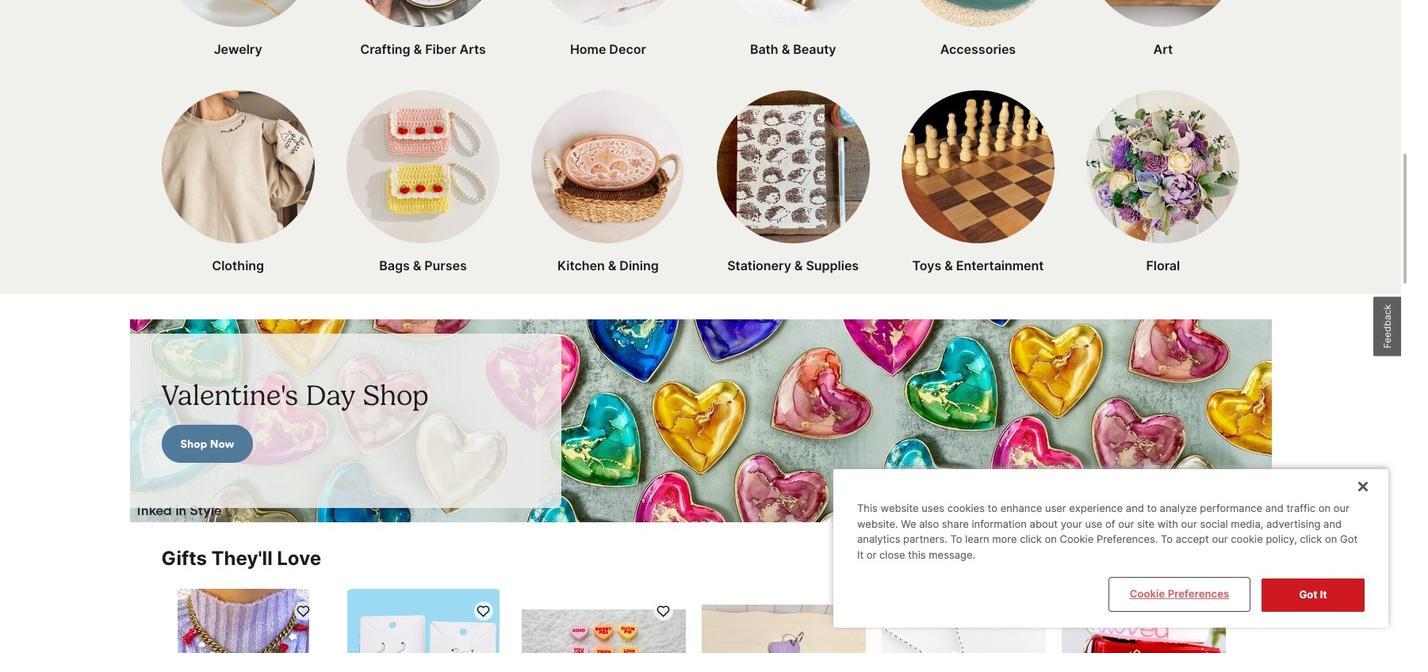 Task type: describe. For each thing, give the bounding box(es) containing it.
learn
[[965, 533, 990, 546]]

shop inside button
[[180, 437, 207, 451]]

2 to from the left
[[1147, 502, 1157, 515]]

toys & entertainment
[[913, 258, 1044, 274]]

clothing link
[[161, 90, 315, 275]]

lazy load image image for art
[[1087, 0, 1240, 27]]

on right traffic
[[1319, 502, 1331, 515]]

crafting
[[360, 41, 411, 57]]

& for toys
[[945, 258, 953, 274]]

love
[[277, 547, 321, 570]]

cookie preferences button
[[1110, 579, 1249, 611]]

& for stationery
[[795, 258, 803, 274]]

shop now
[[180, 437, 234, 451]]

lazy load image image for bags & purses
[[347, 90, 500, 243]]

got inside got it button
[[1299, 589, 1318, 602]]

home
[[570, 41, 606, 57]]

performance
[[1200, 502, 1263, 515]]

or
[[867, 549, 877, 561]]

analyze
[[1160, 502, 1197, 515]]

loved velvet dog collar - valentine dog collar - hand embroidered dog collar - i am loved dog collar - cute dog collar image
[[1062, 589, 1226, 654]]

clothing
[[212, 258, 264, 274]]

got inside the this website uses cookies to enhance user experience and to analyze performance and traffic on our website. we also share information about your use of our site with our social media, advertising and analytics partners. to learn more click on cookie preferences. to accept our cookie policy, click on got it or close this message.
[[1340, 533, 1358, 546]]

home decor link
[[532, 0, 685, 59]]

media,
[[1231, 518, 1264, 530]]

lazy load image image for floral
[[1087, 90, 1240, 243]]

asl i love you symbol wax seal inspired necklace - handmade, fine silver image
[[882, 589, 1046, 654]]

& for kitchen
[[608, 258, 617, 274]]

partners.
[[903, 533, 948, 546]]

this website uses cookies to enhance user experience and to analyze performance and traffic on our website. we also share information about your use of our site with our social media, advertising and analytics partners. to learn more click on cookie preferences. to accept our cookie policy, click on got it or close this message.
[[857, 502, 1358, 561]]

art link
[[1087, 0, 1240, 59]]

accessories link
[[902, 0, 1055, 59]]

cookie inside the this website uses cookies to enhance user experience and to analyze performance and traffic on our website. we also share information about your use of our site with our social media, advertising and analytics partners. to learn more click on cookie preferences. to accept our cookie policy, click on got it or close this message.
[[1060, 533, 1094, 546]]

our up accept
[[1181, 518, 1197, 530]]

about
[[1030, 518, 1058, 530]]

close
[[880, 549, 905, 561]]

& for bags
[[413, 258, 421, 274]]

stationery
[[727, 258, 791, 274]]

lazy load image image for kitchen & dining
[[532, 90, 685, 243]]

user
[[1045, 502, 1067, 515]]

site
[[1137, 518, 1155, 530]]

lazy load image image for clothing
[[162, 90, 315, 243]]

our right traffic
[[1334, 502, 1350, 515]]

0 horizontal spatial and
[[1126, 502, 1144, 515]]

bath & beauty
[[750, 41, 836, 57]]

lazy load image image for bath & beauty
[[717, 0, 870, 27]]

with
[[1158, 518, 1179, 530]]

experience
[[1069, 502, 1123, 515]]

home decor
[[570, 41, 646, 57]]

kitchen
[[558, 258, 605, 274]]

2 to from the left
[[1161, 533, 1173, 546]]

jewelry link
[[161, 0, 315, 59]]

lover girl charm necklace image
[[161, 589, 326, 654]]

analytics
[[857, 533, 901, 546]]

supplies
[[806, 258, 859, 274]]

cookie
[[1231, 533, 1263, 546]]

0 vertical spatial shop
[[363, 378, 429, 412]]

on down about
[[1045, 533, 1057, 546]]

crafting & fiber arts link
[[346, 0, 500, 59]]

toys & entertainment link
[[902, 90, 1055, 275]]

policy,
[[1266, 533, 1297, 546]]

& for crafting
[[414, 41, 422, 57]]

cookie inside 'button'
[[1130, 588, 1165, 601]]

lazy load image image for jewelry
[[162, 0, 315, 27]]

cookies
[[948, 502, 985, 515]]

on right policy,
[[1325, 533, 1338, 546]]

preferences
[[1168, 588, 1230, 601]]

use
[[1085, 518, 1103, 530]]

1 horizontal spatial and
[[1266, 502, 1284, 515]]

message.
[[929, 549, 976, 561]]

kitchen & dining
[[558, 258, 659, 274]]

information
[[972, 518, 1027, 530]]

2 click from the left
[[1300, 533, 1322, 546]]

valentine's day shop
[[161, 378, 429, 412]]

not so sweet heart earrings, anti valentines day earrings image
[[341, 589, 506, 654]]

gifts they'll love
[[161, 547, 321, 570]]



Task type: vqa. For each thing, say whether or not it's contained in the screenshot.
share
yes



Task type: locate. For each thing, give the bounding box(es) containing it.
bags & purses link
[[346, 90, 500, 275]]

shop
[[363, 378, 429, 412], [180, 437, 207, 451]]

1 vertical spatial cookie
[[1130, 588, 1165, 601]]

stationery & supplies
[[727, 258, 859, 274]]

1 vertical spatial it
[[1320, 589, 1327, 602]]

lazy load image image inside home decor link
[[532, 0, 685, 27]]

bath
[[750, 41, 779, 57]]

and right advertising
[[1324, 518, 1342, 530]]

advertising
[[1267, 518, 1321, 530]]

shop now button
[[161, 425, 253, 463]]

0 vertical spatial it
[[857, 549, 864, 561]]

our down the social on the right bottom of the page
[[1212, 533, 1228, 546]]

of
[[1106, 518, 1116, 530]]

favorite image for lover girl charm necklace image
[[296, 604, 311, 619]]

it down advertising
[[1320, 589, 1327, 602]]

we
[[901, 518, 916, 530]]

lazy load image image inside bags & purses link
[[347, 90, 500, 243]]

lazy load image image inside accessories link
[[902, 0, 1055, 27]]

1 to from the left
[[988, 502, 998, 515]]

lazy load image image
[[162, 0, 315, 27], [347, 0, 500, 27], [532, 0, 685, 27], [717, 0, 870, 27], [902, 0, 1055, 27], [1087, 0, 1240, 27], [162, 90, 315, 243], [347, 90, 500, 243], [532, 90, 685, 243], [717, 90, 870, 243], [902, 90, 1055, 243], [1087, 90, 1240, 243], [130, 320, 1272, 523]]

lazy load image image for toys & entertainment
[[902, 90, 1055, 243]]

floral
[[1146, 258, 1180, 274]]

lazy load image image for accessories
[[902, 0, 1055, 27]]

and up site
[[1126, 502, 1144, 515]]

our up preferences.
[[1118, 518, 1134, 530]]

0 horizontal spatial to
[[951, 533, 962, 546]]

crafting & fiber arts
[[360, 41, 486, 57]]

favorite image
[[296, 604, 311, 619], [476, 604, 491, 619]]

click down about
[[1020, 533, 1042, 546]]

dining
[[620, 258, 659, 274]]

cookie left preferences
[[1130, 588, 1165, 601]]

1 horizontal spatial click
[[1300, 533, 1322, 546]]

bags
[[379, 258, 410, 274]]

valentine's
[[161, 378, 298, 412]]

gifts
[[161, 547, 207, 570]]

got it
[[1299, 589, 1327, 602]]

2 horizontal spatial and
[[1324, 518, 1342, 530]]

to up information
[[988, 502, 998, 515]]

0 vertical spatial got
[[1340, 533, 1358, 546]]

accept
[[1176, 533, 1209, 546]]

to
[[951, 533, 962, 546], [1161, 533, 1173, 546]]

1 horizontal spatial cookie
[[1130, 588, 1165, 601]]

& for bath
[[782, 41, 790, 57]]

more
[[992, 533, 1017, 546]]

this
[[857, 502, 878, 515]]

uses
[[922, 502, 945, 515]]

cookie preferences
[[1130, 588, 1230, 601]]

& left fiber
[[414, 41, 422, 57]]

beauty
[[793, 41, 836, 57]]

lazy load image image for stationery & supplies
[[717, 90, 870, 243]]

0 horizontal spatial it
[[857, 549, 864, 561]]

& left supplies
[[795, 258, 803, 274]]

lazy load image image inside kitchen & dining 'link'
[[532, 90, 685, 243]]

it inside the this website uses cookies to enhance user experience and to analyze performance and traffic on our website. we also share information about your use of our site with our social media, advertising and analytics partners. to learn more click on cookie preferences. to accept our cookie policy, click on got it or close this message.
[[857, 549, 864, 561]]

bags & purses
[[379, 258, 467, 274]]

it
[[857, 549, 864, 561], [1320, 589, 1327, 602]]

accessories
[[941, 41, 1016, 57]]

1 horizontal spatial to
[[1147, 502, 1157, 515]]

bath & beauty link
[[717, 0, 870, 59]]

got it button
[[1262, 579, 1365, 612]]

toys
[[913, 258, 942, 274]]

shop right day
[[363, 378, 429, 412]]

social
[[1200, 518, 1228, 530]]

0 vertical spatial cookie
[[1060, 533, 1094, 546]]

got up got it button
[[1340, 533, 1358, 546]]

it left the or
[[857, 549, 864, 561]]

& right toys
[[945, 258, 953, 274]]

& inside 'link'
[[608, 258, 617, 274]]

lazy load image image inside the art link
[[1087, 0, 1240, 27]]

1 horizontal spatial favorite image
[[476, 604, 491, 619]]

floral link
[[1087, 90, 1240, 275]]

click
[[1020, 533, 1042, 546], [1300, 533, 1322, 546]]

1 horizontal spatial got
[[1340, 533, 1358, 546]]

it inside button
[[1320, 589, 1327, 602]]

lazy load image image inside crafting & fiber arts link
[[347, 0, 500, 27]]

preferences.
[[1097, 533, 1158, 546]]

cookie
[[1060, 533, 1094, 546], [1130, 588, 1165, 601]]

share
[[942, 518, 969, 530]]

& inside "link"
[[945, 258, 953, 274]]

1 vertical spatial shop
[[180, 437, 207, 451]]

website.
[[857, 518, 898, 530]]

shop left now
[[180, 437, 207, 451]]

& left dining
[[608, 258, 617, 274]]

kitchen & dining link
[[532, 90, 685, 275]]

click down advertising
[[1300, 533, 1322, 546]]

1 horizontal spatial shop
[[363, 378, 429, 412]]

1 vertical spatial got
[[1299, 589, 1318, 602]]

2 favorite image from the left
[[476, 604, 491, 619]]

1 click from the left
[[1020, 533, 1042, 546]]

arts
[[460, 41, 486, 57]]

0 horizontal spatial got
[[1299, 589, 1318, 602]]

our
[[1334, 502, 1350, 515], [1118, 518, 1134, 530], [1181, 518, 1197, 530], [1212, 533, 1228, 546]]

and up advertising
[[1266, 502, 1284, 515]]

lazy load image image inside 'jewelry' link
[[162, 0, 315, 27]]

to down with
[[1161, 533, 1173, 546]]

they'll
[[211, 547, 273, 570]]

1 horizontal spatial it
[[1320, 589, 1327, 602]]

customized valentines real leather keychain build your own handmade candy heart shaped choose your color choose your message friendship vale image
[[702, 589, 866, 654]]

1 horizontal spatial to
[[1161, 533, 1173, 546]]

to
[[988, 502, 998, 515], [1147, 502, 1157, 515]]

traffic
[[1287, 502, 1316, 515]]

this
[[908, 549, 926, 561]]

to up site
[[1147, 502, 1157, 515]]

& right bath
[[782, 41, 790, 57]]

purses
[[425, 258, 467, 274]]

lazy load image image inside stationery & supplies link
[[717, 90, 870, 243]]

1 to from the left
[[951, 533, 962, 546]]

decor
[[609, 41, 646, 57]]

favorite image
[[656, 604, 671, 619]]

& right bags
[[413, 258, 421, 274]]

and
[[1126, 502, 1144, 515], [1266, 502, 1284, 515], [1324, 518, 1342, 530]]

website
[[881, 502, 919, 515]]

large conversation hearts custom text, classic and sassy phrases, plastic valentines day candy hearts, modern sweetheart gift decor image
[[521, 589, 686, 654]]

now
[[210, 437, 234, 451]]

cookie down your
[[1060, 533, 1094, 546]]

enhance
[[1001, 502, 1042, 515]]

0 horizontal spatial cookie
[[1060, 533, 1094, 546]]

stationery & supplies link
[[717, 90, 870, 275]]

fiber
[[425, 41, 457, 57]]

lazy load image image inside clothing link
[[162, 90, 315, 243]]

on
[[1319, 502, 1331, 515], [1045, 533, 1057, 546], [1325, 533, 1338, 546]]

art
[[1154, 41, 1173, 57]]

lazy load image image inside bath & beauty link
[[717, 0, 870, 27]]

lazy load image image for home decor
[[532, 0, 685, 27]]

got down advertising
[[1299, 589, 1318, 602]]

lazy load image image inside the 'floral' link
[[1087, 90, 1240, 243]]

&
[[414, 41, 422, 57], [782, 41, 790, 57], [413, 258, 421, 274], [608, 258, 617, 274], [795, 258, 803, 274], [945, 258, 953, 274]]

day
[[306, 378, 356, 412]]

1 favorite image from the left
[[296, 604, 311, 619]]

your
[[1061, 518, 1082, 530]]

entertainment
[[956, 258, 1044, 274]]

lazy load image image inside the toys & entertainment "link"
[[902, 90, 1055, 243]]

favorite image for not so sweet heart earrings, anti valentines day earrings image
[[476, 604, 491, 619]]

lazy load image image for crafting & fiber arts
[[347, 0, 500, 27]]

0 horizontal spatial to
[[988, 502, 998, 515]]

jewelry
[[214, 41, 262, 57]]

0 horizontal spatial favorite image
[[296, 604, 311, 619]]

also
[[919, 518, 939, 530]]

to down share on the right
[[951, 533, 962, 546]]

0 horizontal spatial shop
[[180, 437, 207, 451]]

0 horizontal spatial click
[[1020, 533, 1042, 546]]



